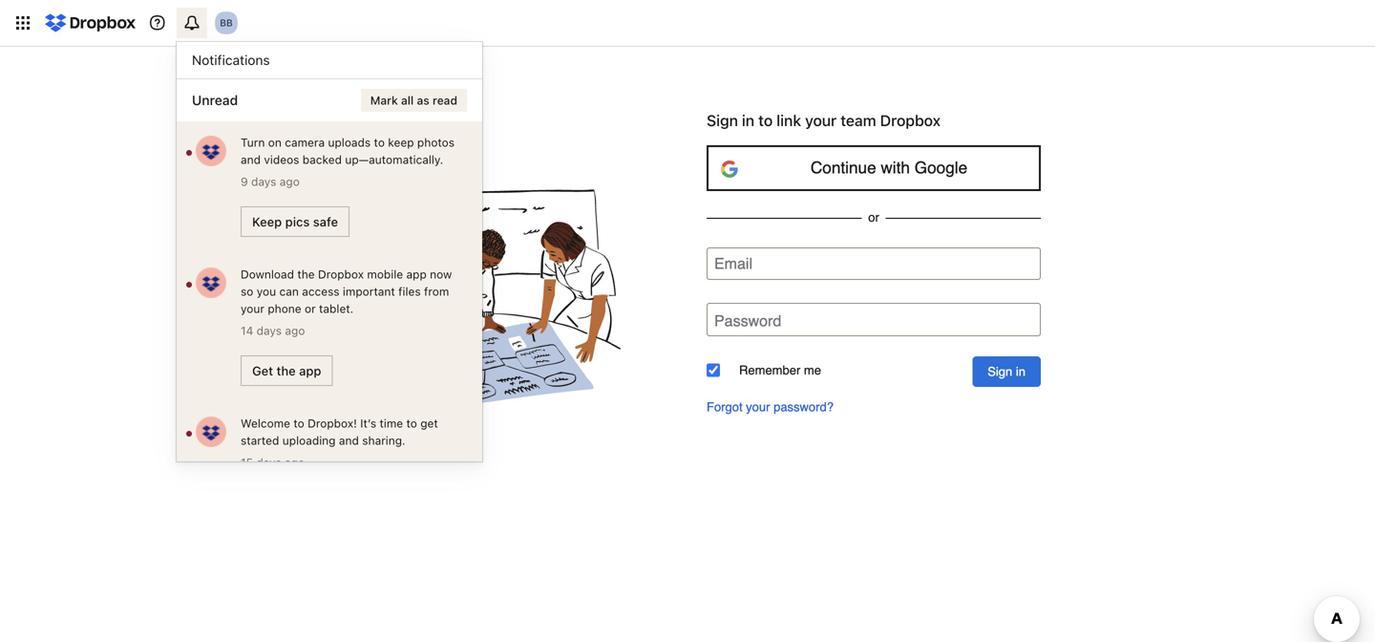 Task type: locate. For each thing, give the bounding box(es) containing it.
files
[[399, 285, 421, 298]]

your right forgot
[[746, 400, 771, 414]]

ago inside welcome to dropbox! it's time to get started uploading and sharing. 15 days ago
[[285, 456, 305, 469]]

get
[[252, 364, 273, 378]]

0 vertical spatial in
[[742, 111, 755, 129]]

2 horizontal spatial your
[[806, 111, 837, 129]]

can
[[279, 285, 299, 298]]

forgot your password?
[[707, 400, 834, 414]]

forgot
[[707, 400, 743, 414]]

keep pics safe
[[252, 215, 338, 229]]

or up email email field
[[869, 210, 880, 225]]

email
[[715, 255, 753, 272]]

it's
[[360, 417, 377, 430]]

link
[[777, 111, 802, 129]]

time
[[380, 417, 403, 430]]

0 vertical spatial or
[[869, 210, 880, 225]]

1 horizontal spatial in
[[1017, 365, 1026, 379]]

0 horizontal spatial or
[[305, 302, 316, 315]]

ago down 'videos'
[[280, 175, 300, 188]]

the inside button
[[277, 364, 296, 378]]

mark all as read
[[371, 94, 458, 107]]

sign
[[707, 111, 739, 129], [988, 365, 1013, 379]]

14
[[241, 324, 253, 337]]

get the app
[[252, 364, 322, 378]]

ago for to
[[285, 456, 305, 469]]

to left keep
[[374, 136, 385, 149]]

to up uploading
[[294, 417, 305, 430]]

the right get
[[277, 364, 296, 378]]

safe
[[313, 215, 338, 229]]

your right link
[[806, 111, 837, 129]]

1 vertical spatial sign
[[988, 365, 1013, 379]]

welcome to dropbox! it's time to get started uploading and sharing. button
[[241, 415, 463, 449]]

download the dropbox mobile app now so you can access important files from your phone or tablet. button
[[241, 266, 463, 317]]

1 horizontal spatial app
[[407, 268, 427, 281]]

1 vertical spatial dropbox
[[318, 268, 364, 281]]

forgot your password? link
[[707, 400, 1042, 414]]

0 vertical spatial days
[[251, 175, 277, 188]]

1 vertical spatial days
[[257, 324, 282, 337]]

1 horizontal spatial the
[[298, 268, 315, 281]]

1 vertical spatial in
[[1017, 365, 1026, 379]]

days inside turn on camera uploads to keep photos and videos backed up—automatically. 9 days ago
[[251, 175, 277, 188]]

uploading
[[283, 434, 336, 447]]

ago inside turn on camera uploads to keep photos and videos backed up—automatically. 9 days ago
[[280, 175, 300, 188]]

your
[[806, 111, 837, 129], [241, 302, 265, 315], [746, 400, 771, 414]]

1 vertical spatial ago
[[285, 324, 305, 337]]

2 vertical spatial days
[[256, 456, 282, 469]]

remember me
[[740, 363, 822, 378]]

or down access
[[305, 302, 316, 315]]

the up access
[[298, 268, 315, 281]]

1 vertical spatial or
[[305, 302, 316, 315]]

or
[[869, 210, 880, 225], [305, 302, 316, 315]]

mark
[[371, 94, 398, 107]]

app right get
[[299, 364, 322, 378]]

sign inside button
[[988, 365, 1013, 379]]

2 vertical spatial ago
[[285, 456, 305, 469]]

global header element
[[0, 0, 1376, 47]]

notifications
[[192, 52, 270, 68]]

and down dropbox!
[[339, 434, 359, 447]]

your down so
[[241, 302, 265, 315]]

and inside turn on camera uploads to keep photos and videos backed up—automatically. 9 days ago
[[241, 153, 261, 166]]

days right 15
[[256, 456, 282, 469]]

download the dropbox mobile app now so you can access important files from your phone or tablet. 14 days ago
[[241, 268, 452, 337]]

0 horizontal spatial and
[[241, 153, 261, 166]]

now
[[430, 268, 452, 281]]

and
[[241, 153, 261, 166], [339, 434, 359, 447]]

app inside button
[[299, 364, 322, 378]]

mark all as read button
[[361, 89, 467, 112]]

app
[[407, 268, 427, 281], [299, 364, 322, 378]]

the for get
[[277, 364, 296, 378]]

ago down phone
[[285, 324, 305, 337]]

1 horizontal spatial and
[[339, 434, 359, 447]]

and down turn
[[241, 153, 261, 166]]

0 horizontal spatial your
[[241, 302, 265, 315]]

1 horizontal spatial dropbox
[[881, 111, 941, 129]]

in
[[742, 111, 755, 129], [1017, 365, 1026, 379]]

dropbox up access
[[318, 268, 364, 281]]

9
[[241, 175, 248, 188]]

0 vertical spatial dropbox
[[881, 111, 941, 129]]

0 vertical spatial and
[[241, 153, 261, 166]]

dropbox inside download the dropbox mobile app now so you can access important files from your phone or tablet. 14 days ago
[[318, 268, 364, 281]]

password?
[[774, 400, 834, 414]]

the
[[298, 268, 315, 281], [277, 364, 296, 378]]

dropbox
[[881, 111, 941, 129], [318, 268, 364, 281]]

google
[[915, 159, 968, 177]]

1 horizontal spatial or
[[869, 210, 880, 225]]

keep pics safe button
[[241, 206, 350, 237]]

days inside welcome to dropbox! it's time to get started uploading and sharing. 15 days ago
[[256, 456, 282, 469]]

1 horizontal spatial your
[[746, 400, 771, 414]]

continue with google button
[[707, 145, 1042, 191]]

1 horizontal spatial sign
[[988, 365, 1013, 379]]

0 horizontal spatial the
[[277, 364, 296, 378]]

app up files
[[407, 268, 427, 281]]

0 vertical spatial app
[[407, 268, 427, 281]]

days
[[251, 175, 277, 188], [257, 324, 282, 337], [256, 456, 282, 469]]

ago down uploading
[[285, 456, 305, 469]]

up—automatically.
[[345, 153, 443, 166]]

as
[[417, 94, 430, 107]]

important
[[343, 285, 395, 298]]

in for sign in
[[1017, 365, 1026, 379]]

0 horizontal spatial app
[[299, 364, 322, 378]]

dropbox up the with
[[881, 111, 941, 129]]

team
[[841, 111, 877, 129]]

me
[[804, 363, 822, 378]]

welcome to dropbox! it's time to get started uploading and sharing. 15 days ago
[[241, 417, 438, 469]]

backed
[[303, 153, 342, 166]]

0 horizontal spatial dropbox
[[318, 268, 364, 281]]

to left get on the bottom of the page
[[407, 417, 417, 430]]

0 vertical spatial the
[[298, 268, 315, 281]]

days right 9
[[251, 175, 277, 188]]

days right 14
[[257, 324, 282, 337]]

1 vertical spatial the
[[277, 364, 296, 378]]

0 vertical spatial ago
[[280, 175, 300, 188]]

ago
[[280, 175, 300, 188], [285, 324, 305, 337], [285, 456, 305, 469]]

you
[[257, 285, 276, 298]]

the inside download the dropbox mobile app now so you can access important files from your phone or tablet. 14 days ago
[[298, 268, 315, 281]]

continue with google
[[811, 159, 968, 177]]

1 vertical spatial and
[[339, 434, 359, 447]]

0 horizontal spatial sign
[[707, 111, 739, 129]]

ago inside download the dropbox mobile app now so you can access important files from your phone or tablet. 14 days ago
[[285, 324, 305, 337]]

1 vertical spatial your
[[241, 302, 265, 315]]

the for download
[[298, 268, 315, 281]]

phone
[[268, 302, 302, 315]]

all
[[401, 94, 414, 107]]

to left link
[[759, 111, 773, 129]]

0 vertical spatial sign
[[707, 111, 739, 129]]

to
[[759, 111, 773, 129], [374, 136, 385, 149], [294, 417, 305, 430], [407, 417, 417, 430]]

1 vertical spatial app
[[299, 364, 322, 378]]

0 horizontal spatial in
[[742, 111, 755, 129]]

in inside button
[[1017, 365, 1026, 379]]



Task type: describe. For each thing, give the bounding box(es) containing it.
camera
[[285, 136, 325, 149]]

read
[[433, 94, 458, 107]]

keep
[[388, 136, 414, 149]]

so
[[241, 285, 254, 298]]

your inside download the dropbox mobile app now so you can access important files from your phone or tablet. 14 days ago
[[241, 302, 265, 315]]

Email email field
[[707, 247, 1042, 280]]

turn
[[241, 136, 265, 149]]

unread
[[192, 92, 238, 108]]

access
[[302, 285, 340, 298]]

sign for sign in
[[988, 365, 1013, 379]]

continue
[[811, 159, 877, 177]]

started
[[241, 434, 279, 447]]

or inside download the dropbox mobile app now so you can access important files from your phone or tablet. 14 days ago
[[305, 302, 316, 315]]

0 vertical spatial your
[[806, 111, 837, 129]]

with
[[881, 159, 911, 177]]

app inside download the dropbox mobile app now so you can access important files from your phone or tablet. 14 days ago
[[407, 268, 427, 281]]

dropbox!
[[308, 417, 357, 430]]

sign in to link your team dropbox
[[707, 111, 941, 129]]

2 vertical spatial your
[[746, 400, 771, 414]]

get
[[421, 417, 438, 430]]

days for turn on camera uploads to keep photos and videos backed up—automatically. 9 days ago
[[251, 175, 277, 188]]

sign in
[[988, 365, 1026, 379]]

from
[[424, 285, 449, 298]]

get the app button
[[241, 355, 333, 386]]

videos
[[264, 153, 299, 166]]

in for sign in to link your team dropbox
[[742, 111, 755, 129]]

remember
[[740, 363, 801, 378]]

Remember me checkbox
[[707, 364, 720, 377]]

days for welcome to dropbox! it's time to get started uploading and sharing. 15 days ago
[[256, 456, 282, 469]]

to inside turn on camera uploads to keep photos and videos backed up—automatically. 9 days ago
[[374, 136, 385, 149]]

download
[[241, 268, 294, 281]]

ago for on
[[280, 175, 300, 188]]

photos
[[417, 136, 455, 149]]

on
[[268, 136, 282, 149]]

uploads
[[328, 136, 371, 149]]

keep
[[252, 215, 282, 229]]

mobile
[[367, 268, 403, 281]]

welcome
[[241, 417, 290, 430]]

and inside welcome to dropbox! it's time to get started uploading and sharing. 15 days ago
[[339, 434, 359, 447]]

sign for sign in to link your team dropbox
[[707, 111, 739, 129]]

days inside download the dropbox mobile app now so you can access important files from your phone or tablet. 14 days ago
[[257, 324, 282, 337]]

15
[[241, 456, 253, 469]]

dropbox logo - go to the homepage image
[[38, 8, 142, 38]]

turn on camera uploads to keep photos and videos backed up—automatically. button
[[241, 134, 463, 168]]

Password password field
[[707, 303, 1042, 336]]

sign in button
[[973, 356, 1042, 387]]

password
[[715, 312, 782, 330]]

tablet.
[[319, 302, 354, 315]]

sharing.
[[362, 434, 406, 447]]

pics
[[285, 215, 310, 229]]

turn on camera uploads to keep photos and videos backed up—automatically. 9 days ago
[[241, 136, 455, 188]]



Task type: vqa. For each thing, say whether or not it's contained in the screenshot.
on's ago
yes



